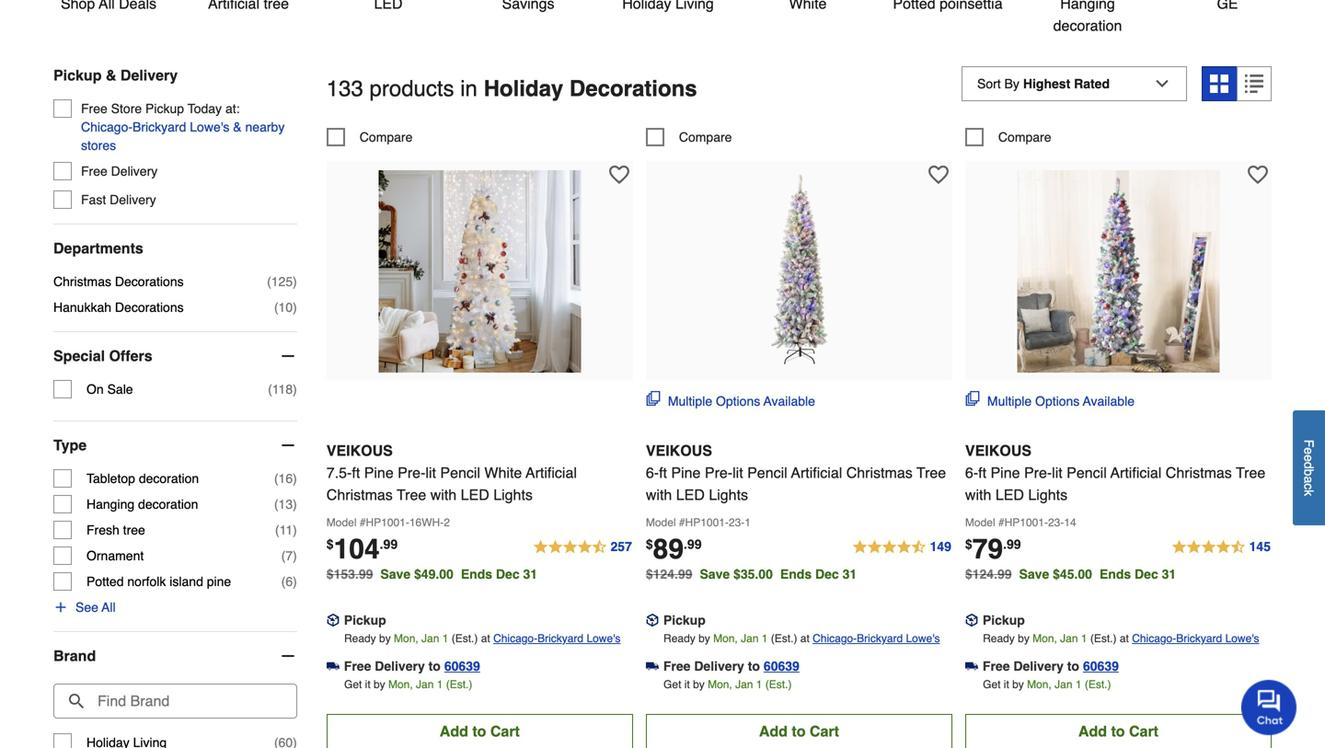 Task type: vqa. For each thing, say whether or not it's contained in the screenshot.


Task type: locate. For each thing, give the bounding box(es) containing it.
veikous 6-ft pine pre-lit pencil artificial christmas tree with led lights image
[[698, 170, 901, 373], [1018, 170, 1220, 373]]

# up $ 89 .99
[[679, 516, 685, 529]]

minus image inside type button
[[279, 436, 297, 455]]

was price $153.99 element
[[327, 562, 381, 582]]

with up model # hp1001-23-1
[[646, 486, 672, 503]]

was price $124.99 element down the model # hp1001-23-14
[[966, 562, 1020, 582]]

2 compare from the left
[[679, 130, 732, 144]]

$ right the 257
[[646, 537, 653, 552]]

0 horizontal spatial 60639
[[445, 659, 480, 674]]

2 .99 from the left
[[684, 537, 702, 552]]

2 vertical spatial minus image
[[279, 647, 297, 666]]

veikous for hp1001-23-14
[[966, 442, 1032, 459]]

save left $45.00
[[1020, 567, 1050, 582]]

)
[[293, 274, 297, 289], [293, 300, 297, 315], [293, 382, 297, 397], [293, 471, 297, 486], [293, 497, 297, 512], [293, 523, 297, 538], [293, 549, 297, 563], [293, 575, 297, 589]]

) up ( 7 )
[[293, 523, 297, 538]]

.99 inside $ 79 .99
[[1004, 537, 1022, 552]]

2 horizontal spatial 60639
[[1084, 659, 1119, 674]]

.99 inside $ 89 .99
[[684, 537, 702, 552]]

ready down actual price $79.99 element
[[983, 632, 1015, 645]]

1 .99 from the left
[[380, 537, 398, 552]]

0 horizontal spatial pencil
[[440, 464, 481, 481]]

a
[[1302, 476, 1317, 483]]

ends dec 31 element for 89
[[781, 567, 865, 582]]

1 horizontal spatial lights
[[709, 486, 749, 503]]

1 vertical spatial minus image
[[279, 436, 297, 455]]

2 multiple from the left
[[988, 394, 1032, 409]]

1 4.5 stars image from the left
[[533, 537, 633, 559]]

2 horizontal spatial led
[[996, 486, 1025, 503]]

save for 104
[[381, 567, 411, 582]]

3 ready by mon, jan 1 (est.) at chicago-brickyard lowe's from the left
[[983, 632, 1260, 645]]

1 23- from the left
[[729, 516, 745, 529]]

# for hp1001-23-14
[[999, 516, 1005, 529]]

4.5 stars image for 89
[[852, 537, 953, 559]]

ends dec 31 element right $49.00
[[461, 567, 545, 582]]

1 horizontal spatial truck filled image
[[966, 660, 979, 673]]

2 dec from the left
[[816, 567, 839, 582]]

2 horizontal spatial lights
[[1029, 486, 1068, 503]]

0 horizontal spatial .99
[[380, 537, 398, 552]]

ready by mon, jan 1 (est.) at chicago-brickyard lowe's for third 60639 button from the left
[[983, 632, 1260, 645]]

4.5 stars image containing 257
[[533, 537, 633, 559]]

3 save from the left
[[1020, 567, 1050, 582]]

f e e d b a c k
[[1302, 440, 1317, 496]]

2 veikous 6-ft pine pre-lit pencil artificial christmas tree with led lights from the left
[[966, 442, 1266, 503]]

3 $ from the left
[[966, 537, 973, 552]]

2 horizontal spatial pencil
[[1067, 464, 1107, 481]]

1 horizontal spatial add to cart
[[759, 723, 840, 740]]

pickup down $153.99
[[344, 613, 386, 628]]

1 horizontal spatial 6-
[[966, 464, 979, 481]]

2 available from the left
[[1083, 394, 1135, 409]]

brickyard
[[133, 120, 186, 134], [538, 632, 584, 645], [857, 632, 903, 645], [1177, 632, 1223, 645]]

1 ready from the left
[[344, 632, 376, 645]]

lit inside veikous 7.5-ft pine pre-lit pencil white artificial christmas tree with led lights
[[426, 464, 436, 481]]

ends dec 31 element right $35.00
[[781, 567, 865, 582]]

#
[[360, 516, 366, 529], [679, 516, 685, 529], [999, 516, 1005, 529]]

minus image up the '( 16 )'
[[279, 436, 297, 455]]

.99 down model # hp1001-23-1
[[684, 537, 702, 552]]

) for ( 6 )
[[293, 575, 297, 589]]

2 horizontal spatial 4.5 stars image
[[1172, 537, 1272, 559]]

3 dec from the left
[[1135, 567, 1159, 582]]

veikous up model # hp1001-23-1
[[646, 442, 712, 459]]

see all button
[[53, 598, 116, 617]]

1 pre- from the left
[[398, 464, 426, 481]]

lit up 16wh-
[[426, 464, 436, 481]]

&
[[106, 67, 116, 84], [233, 120, 242, 134]]

1 horizontal spatial 60639
[[764, 659, 800, 674]]

dec right $49.00
[[496, 567, 520, 582]]

by
[[379, 632, 391, 645], [699, 632, 711, 645], [1018, 632, 1030, 645], [374, 678, 385, 691], [693, 678, 705, 691], [1013, 678, 1024, 691]]

14
[[1065, 516, 1077, 529]]

save left $49.00
[[381, 567, 411, 582]]

1 horizontal spatial hanging
[[1061, 0, 1116, 12]]

1 $124.99 from the left
[[646, 567, 693, 582]]

lit up model # hp1001-23-1
[[733, 464, 744, 481]]

chicago- down savings save $45.00 element
[[1133, 632, 1177, 645]]

lights up 14
[[1029, 486, 1068, 503]]

) up ( 11 )
[[293, 497, 297, 512]]

on
[[87, 382, 104, 397]]

1 horizontal spatial add to cart button
[[646, 714, 953, 748]]

ends dec 31 element for 104
[[461, 567, 545, 582]]

ends for 89
[[781, 567, 812, 582]]

dec for 104
[[496, 567, 520, 582]]

pre- up 16wh-
[[398, 464, 426, 481]]

options for veikous 6-ft pine pre-lit pencil artificial christmas tree with led lights image associated with first multiple options available link from the left
[[716, 394, 761, 409]]

2 hp1001- from the left
[[685, 516, 729, 529]]

2 horizontal spatial cart
[[1130, 723, 1159, 740]]

with for model # hp1001-23-1
[[646, 486, 672, 503]]

0 horizontal spatial multiple options available
[[668, 394, 816, 409]]

with for model # hp1001-23-14
[[966, 486, 992, 503]]

60639 for 2nd 60639 button from the right
[[764, 659, 800, 674]]

products
[[370, 76, 454, 101]]

pickup image
[[646, 614, 659, 627]]

1 horizontal spatial was price $124.99 element
[[966, 562, 1020, 582]]

dec for 89
[[816, 567, 839, 582]]

veikous
[[327, 442, 393, 459], [646, 442, 712, 459], [966, 442, 1032, 459]]

2 horizontal spatial hp1001-
[[1005, 516, 1049, 529]]

pre- for 14
[[1025, 464, 1052, 481]]

5013536817 element
[[327, 128, 413, 146]]

1 horizontal spatial .99
[[684, 537, 702, 552]]

1 was price $124.99 element from the left
[[646, 562, 700, 582]]

1 ends from the left
[[461, 567, 493, 582]]

lit for 1
[[733, 464, 744, 481]]

3 ends dec 31 element from the left
[[1100, 567, 1184, 582]]

) down ( 10 )
[[293, 382, 297, 397]]

1 veikous 6-ft pine pre-lit pencil artificial christmas tree with led lights image from the left
[[698, 170, 901, 373]]

save
[[381, 567, 411, 582], [700, 567, 730, 582], [1020, 567, 1050, 582]]

3 4.5 stars image from the left
[[1172, 537, 1272, 559]]

was price $124.99 element
[[646, 562, 700, 582], [966, 562, 1020, 582]]

chat invite button image
[[1242, 679, 1298, 736]]

tree left b
[[1237, 464, 1266, 481]]

3 model from the left
[[966, 516, 996, 529]]

1 horizontal spatial hanging decoration
[[1054, 0, 1123, 34]]

k
[[1302, 490, 1317, 496]]

compare inside 5013536817 element
[[360, 130, 413, 144]]

2 get from the left
[[664, 678, 682, 691]]

0 horizontal spatial 4.5 stars image
[[533, 537, 633, 559]]

1 31 from the left
[[523, 567, 538, 582]]

60639 for third 60639 button from the left
[[1084, 659, 1119, 674]]

chicago-brickyard lowe's button
[[494, 630, 621, 648], [813, 630, 940, 648], [1133, 630, 1260, 648]]

pine right 7.5-
[[364, 464, 394, 481]]

veikous up 7.5-
[[327, 442, 393, 459]]

options for veikous 6-ft pine pre-lit pencil artificial christmas tree with led lights image for first multiple options available link from the right
[[1036, 394, 1080, 409]]

chicago- up stores
[[81, 120, 133, 134]]

ft up model # hp1001-23-1
[[659, 464, 667, 481]]

pine up the model # hp1001-23-14
[[991, 464, 1021, 481]]

3 .99 from the left
[[1004, 537, 1022, 552]]

1 horizontal spatial ready by mon, jan 1 (est.) at chicago-brickyard lowe's
[[664, 632, 940, 645]]

) up 10
[[293, 274, 297, 289]]

pencil up 14
[[1067, 464, 1107, 481]]

2 horizontal spatial model
[[966, 516, 996, 529]]

( for 11
[[275, 523, 279, 538]]

2 heart outline image from the left
[[929, 165, 949, 185]]

1 horizontal spatial with
[[646, 486, 672, 503]]

was price $124.99 element for 89
[[646, 562, 700, 582]]

tree up 16wh-
[[397, 486, 427, 503]]

ft inside veikous 7.5-ft pine pre-lit pencil white artificial christmas tree with led lights
[[352, 464, 360, 481]]

lights up model # hp1001-23-1
[[709, 486, 749, 503]]

lit up the model # hp1001-23-14
[[1052, 464, 1063, 481]]

23- up $124.99 save $45.00 ends dec 31
[[1049, 516, 1065, 529]]

it for truck filled icon corresponding to third 60639 button from right pickup image
[[365, 678, 371, 691]]

minus image inside brand button
[[279, 647, 297, 666]]

minus image
[[279, 347, 297, 366], [279, 436, 297, 455], [279, 647, 297, 666]]

2 vertical spatial decoration
[[138, 497, 198, 512]]

2 e from the top
[[1302, 455, 1317, 462]]

compare inside 5014649963 element
[[999, 130, 1052, 144]]

pre- up the model # hp1001-23-14
[[1025, 464, 1052, 481]]

1 multiple from the left
[[668, 394, 713, 409]]

pencil left white at the bottom of page
[[440, 464, 481, 481]]

pine
[[364, 464, 394, 481], [672, 464, 701, 481], [991, 464, 1021, 481]]

hanging decoration
[[1054, 0, 1123, 34], [87, 497, 198, 512]]

0 horizontal spatial truck filled image
[[327, 660, 340, 673]]

hp1001- up $ 104 .99
[[366, 516, 410, 529]]

1 vertical spatial decoration
[[139, 471, 199, 486]]

2 it from the left
[[685, 678, 690, 691]]

2 veikous 6-ft pine pre-lit pencil artificial christmas tree with led lights image from the left
[[1018, 170, 1220, 373]]

4.5 stars image containing 145
[[1172, 537, 1272, 559]]

2 with from the left
[[646, 486, 672, 503]]

veikous 6-ft pine pre-lit pencil artificial christmas tree with led lights image for first multiple options available link from the left
[[698, 170, 901, 373]]

christmas inside veikous 7.5-ft pine pre-lit pencil white artificial christmas tree with led lights
[[327, 486, 393, 503]]

1 horizontal spatial 23-
[[1049, 516, 1065, 529]]

2 add to cart from the left
[[759, 723, 840, 740]]

31 for 104
[[523, 567, 538, 582]]

31 down 257 button
[[523, 567, 538, 582]]

1 lights from the left
[[494, 486, 533, 503]]

0 horizontal spatial chicago-brickyard lowe's button
[[494, 630, 621, 648]]

0 horizontal spatial veikous 6-ft pine pre-lit pencil artificial christmas tree with led lights
[[646, 442, 947, 503]]

list view image
[[1246, 75, 1264, 93]]

decorations down christmas decorations at the top left
[[115, 300, 184, 315]]

pencil up model # hp1001-23-1
[[748, 464, 788, 481]]

1 horizontal spatial it
[[685, 678, 690, 691]]

# up actual price $104.99 element
[[360, 516, 366, 529]]

tree up 149
[[917, 464, 947, 481]]

1 # from the left
[[360, 516, 366, 529]]

lights down white at the bottom of page
[[494, 486, 533, 503]]

.99 for 79
[[1004, 537, 1022, 552]]

3 with from the left
[[966, 486, 992, 503]]

pine up model # hp1001-23-1
[[672, 464, 701, 481]]

ends for 104
[[461, 567, 493, 582]]

2 pre- from the left
[[705, 464, 733, 481]]

.99 inside $ 104 .99
[[380, 537, 398, 552]]

23- for 14
[[1049, 516, 1065, 529]]

1 horizontal spatial multiple options available
[[988, 394, 1135, 409]]

0 horizontal spatial tree
[[397, 486, 427, 503]]

minus image inside the special offers button
[[279, 347, 297, 366]]

2 free delivery to 60639 from the left
[[664, 659, 800, 674]]

pre- up model # hp1001-23-1
[[705, 464, 733, 481]]

1 horizontal spatial pickup image
[[966, 614, 979, 627]]

2 horizontal spatial add to cart button
[[966, 714, 1272, 748]]

4.5 stars image
[[533, 537, 633, 559], [852, 537, 953, 559], [1172, 537, 1272, 559]]

$124.99
[[646, 567, 693, 582], [966, 567, 1012, 582]]

artificial inside veikous 7.5-ft pine pre-lit pencil white artificial christmas tree with led lights
[[526, 464, 577, 481]]

heart outline image
[[609, 165, 630, 185], [929, 165, 949, 185]]

get
[[344, 678, 362, 691], [664, 678, 682, 691], [983, 678, 1001, 691]]

1 horizontal spatial veikous 6-ft pine pre-lit pencil artificial christmas tree with led lights image
[[1018, 170, 1220, 373]]

1 horizontal spatial compare
[[679, 130, 732, 144]]

special
[[53, 348, 105, 365]]

2 truck filled image from the left
[[966, 660, 979, 673]]

pine inside veikous 7.5-ft pine pre-lit pencil white artificial christmas tree with led lights
[[364, 464, 394, 481]]

0 horizontal spatial pre-
[[398, 464, 426, 481]]

1 veikous 6-ft pine pre-lit pencil artificial christmas tree with led lights from the left
[[646, 442, 947, 503]]

2 lit from the left
[[733, 464, 744, 481]]

at down savings save $45.00 element
[[1120, 632, 1130, 645]]

2 led from the left
[[676, 486, 705, 503]]

lights
[[494, 486, 533, 503], [709, 486, 749, 503], [1029, 486, 1068, 503]]

chicago- inside chicago-brickyard lowe's & nearby stores
[[81, 120, 133, 134]]

pine for hp1001-23-1
[[672, 464, 701, 481]]

christmas up hanukkah at the top of page
[[53, 274, 111, 289]]

1 multiple options available from the left
[[668, 394, 816, 409]]

60639 button
[[445, 657, 480, 676], [764, 657, 800, 676], [1084, 657, 1119, 676]]

$153.99
[[327, 567, 373, 582]]

0 horizontal spatial save
[[381, 567, 411, 582]]

2 horizontal spatial compare
[[999, 130, 1052, 144]]

0 horizontal spatial ends dec 31 element
[[461, 567, 545, 582]]

1 horizontal spatial chicago-brickyard lowe's button
[[813, 630, 940, 648]]

to
[[429, 659, 441, 674], [748, 659, 760, 674], [1068, 659, 1080, 674], [473, 723, 486, 740], [792, 723, 806, 740], [1112, 723, 1126, 740]]

2 horizontal spatial .99
[[1004, 537, 1022, 552]]

1 horizontal spatial pine
[[672, 464, 701, 481]]

3 add from the left
[[1079, 723, 1108, 740]]

1 ready by mon, jan 1 (est.) at chicago-brickyard lowe's from the left
[[344, 632, 621, 645]]

savings save $35.00 element
[[700, 567, 865, 582]]

1 horizontal spatial at
[[801, 632, 810, 645]]

1 hp1001- from the left
[[366, 516, 410, 529]]

pickup for 2nd 60639 button from the right
[[664, 613, 706, 628]]

minus image up 118
[[279, 347, 297, 366]]

model
[[327, 516, 357, 529], [646, 516, 676, 529], [966, 516, 996, 529]]

lights for model # hp1001-23-1
[[709, 486, 749, 503]]

2 horizontal spatial lit
[[1052, 464, 1063, 481]]

pickup image down 79
[[966, 614, 979, 627]]

$124.99 down 79
[[966, 567, 1012, 582]]

get it by mon, jan 1 (est.) for third 60639 button from right
[[344, 678, 473, 691]]

2 $ from the left
[[646, 537, 653, 552]]

1 minus image from the top
[[279, 347, 297, 366]]

compare inside 5014476811 element
[[679, 130, 732, 144]]

1 free delivery to 60639 from the left
[[344, 659, 480, 674]]

$124.99 for 79
[[966, 567, 1012, 582]]

pencil inside veikous 7.5-ft pine pre-lit pencil white artificial christmas tree with led lights
[[440, 464, 481, 481]]

1 artificial from the left
[[526, 464, 577, 481]]

1 vertical spatial &
[[233, 120, 242, 134]]

truck filled image
[[327, 660, 340, 673], [966, 660, 979, 673]]

0 horizontal spatial pine
[[364, 464, 394, 481]]

1 dec from the left
[[496, 567, 520, 582]]

led down white at the bottom of page
[[461, 486, 490, 503]]

2 cart from the left
[[810, 723, 840, 740]]

1 horizontal spatial cart
[[810, 723, 840, 740]]

2 multiple options available from the left
[[988, 394, 1135, 409]]

1 horizontal spatial multiple options available link
[[966, 391, 1135, 410]]

$ up $153.99
[[327, 537, 334, 552]]

2 lights from the left
[[709, 486, 749, 503]]

1 horizontal spatial free delivery to 60639
[[664, 659, 800, 674]]

ft up the model # hp1001-23-14
[[979, 464, 987, 481]]

3 get from the left
[[983, 678, 1001, 691]]

0 horizontal spatial cart
[[491, 723, 520, 740]]

ft
[[352, 464, 360, 481], [659, 464, 667, 481], [979, 464, 987, 481]]

hp1001- up $ 89 .99
[[685, 516, 729, 529]]

compare
[[360, 130, 413, 144], [679, 130, 732, 144], [999, 130, 1052, 144]]

8 ) from the top
[[293, 575, 297, 589]]

tree
[[123, 523, 145, 538]]

ready
[[344, 632, 376, 645], [664, 632, 696, 645], [983, 632, 1015, 645]]

actual price $104.99 element
[[327, 533, 398, 565]]

0 horizontal spatial led
[[461, 486, 490, 503]]

1 vertical spatial hanging decoration
[[87, 497, 198, 512]]

3 artificial from the left
[[1111, 464, 1162, 481]]

lowe's inside chicago-brickyard lowe's & nearby stores
[[190, 120, 230, 134]]

2 horizontal spatial dec
[[1135, 567, 1159, 582]]

with up the model # hp1001-23-14
[[966, 486, 992, 503]]

plus image
[[53, 600, 68, 615]]

0 horizontal spatial compare
[[360, 130, 413, 144]]

1 veikous from the left
[[327, 442, 393, 459]]

store
[[111, 101, 142, 116]]

model up the 89
[[646, 516, 676, 529]]

available for first multiple options available link from the right
[[1083, 394, 1135, 409]]

3 add to cart button from the left
[[966, 714, 1272, 748]]

0 vertical spatial decoration
[[1054, 17, 1123, 34]]

1 horizontal spatial model
[[646, 516, 676, 529]]

led up the model # hp1001-23-14
[[996, 486, 1025, 503]]

2 ) from the top
[[293, 300, 297, 315]]

1 pickup image from the left
[[327, 614, 340, 627]]

$
[[327, 537, 334, 552], [646, 537, 653, 552], [966, 537, 973, 552]]

ready down $ 89 .99
[[664, 632, 696, 645]]

ready down $153.99
[[344, 632, 376, 645]]

& inside chicago-brickyard lowe's & nearby stores
[[233, 120, 242, 134]]

2 horizontal spatial 60639 button
[[1084, 657, 1119, 676]]

6- up the model # hp1001-23-14
[[966, 464, 979, 481]]

led up model # hp1001-23-1
[[676, 486, 705, 503]]

1 pine from the left
[[364, 464, 394, 481]]

pickup up chicago-brickyard lowe's & nearby stores
[[145, 101, 184, 116]]

ends right $35.00
[[781, 567, 812, 582]]

mon,
[[394, 632, 419, 645], [714, 632, 738, 645], [1033, 632, 1058, 645], [389, 678, 413, 691], [708, 678, 733, 691], [1028, 678, 1052, 691]]

& up store
[[106, 67, 116, 84]]

# for hp1001-16wh-2
[[360, 516, 366, 529]]

decoration for ( 16 )
[[139, 471, 199, 486]]

tree for hp1001-23-14
[[1237, 464, 1266, 481]]

model for model # hp1001-23-14
[[966, 516, 996, 529]]

2 horizontal spatial at
[[1120, 632, 1130, 645]]

dec right $45.00
[[1135, 567, 1159, 582]]

decorations up 5014476811 element
[[570, 76, 698, 101]]

grid view image
[[1211, 75, 1229, 93]]

hp1001- for hp1001-16wh-2
[[366, 516, 410, 529]]

available
[[764, 394, 816, 409], [1083, 394, 1135, 409]]

1 compare from the left
[[360, 130, 413, 144]]

) for ( 10 )
[[293, 300, 297, 315]]

3 60639 from the left
[[1084, 659, 1119, 674]]

free
[[81, 101, 108, 116], [81, 164, 108, 179], [344, 659, 371, 674], [664, 659, 691, 674], [983, 659, 1010, 674]]

at down savings save $35.00 element
[[801, 632, 810, 645]]

1 horizontal spatial tree
[[917, 464, 947, 481]]

led inside veikous 7.5-ft pine pre-lit pencil white artificial christmas tree with led lights
[[461, 486, 490, 503]]

it
[[365, 678, 371, 691], [685, 678, 690, 691], [1004, 678, 1010, 691]]

available for first multiple options available link from the left
[[764, 394, 816, 409]]

options
[[716, 394, 761, 409], [1036, 394, 1080, 409]]

3 lit from the left
[[1052, 464, 1063, 481]]

( 118 )
[[268, 382, 297, 397]]

model up 104
[[327, 516, 357, 529]]

0 horizontal spatial model
[[327, 516, 357, 529]]

0 horizontal spatial $
[[327, 537, 334, 552]]

5014649963 element
[[966, 128, 1052, 146]]

pickup image down $153.99
[[327, 614, 340, 627]]

0 horizontal spatial veikous
[[327, 442, 393, 459]]

truck filled image for third 60639 button from right pickup image
[[327, 660, 340, 673]]

0 horizontal spatial 31
[[523, 567, 538, 582]]

at down savings save $49.00 element
[[481, 632, 490, 645]]

1 horizontal spatial $
[[646, 537, 653, 552]]

pine for hp1001-23-14
[[991, 464, 1021, 481]]

hp1001- up actual price $79.99 element
[[1005, 516, 1049, 529]]

lowe's for 2nd 60639 button from the right
[[906, 632, 940, 645]]

tree for hp1001-23-1
[[917, 464, 947, 481]]

ft up model # hp1001-16wh-2
[[352, 464, 360, 481]]

2 model from the left
[[646, 516, 676, 529]]

with inside veikous 7.5-ft pine pre-lit pencil white artificial christmas tree with led lights
[[431, 486, 457, 503]]

1 chicago-brickyard lowe's button from the left
[[494, 630, 621, 648]]

model up 79
[[966, 516, 996, 529]]

dec
[[496, 567, 520, 582], [816, 567, 839, 582], [1135, 567, 1159, 582]]

0 horizontal spatial pickup image
[[327, 614, 340, 627]]

led for model # hp1001-23-1
[[676, 486, 705, 503]]

ready by mon, jan 1 (est.) at chicago-brickyard lowe's down savings save $49.00 element
[[344, 632, 621, 645]]

2 horizontal spatial add
[[1079, 723, 1108, 740]]

0 horizontal spatial with
[[431, 486, 457, 503]]

3 ends from the left
[[1100, 567, 1132, 582]]

0 horizontal spatial multiple options available link
[[646, 391, 816, 410]]

2 pine from the left
[[672, 464, 701, 481]]

truck filled image
[[646, 660, 659, 673]]

31 down 149 button
[[843, 567, 857, 582]]

) down ( 125 ) at top
[[293, 300, 297, 315]]

2 horizontal spatial ends
[[1100, 567, 1132, 582]]

1 model from the left
[[327, 516, 357, 529]]

2 veikous from the left
[[646, 442, 712, 459]]

1 horizontal spatial hp1001-
[[685, 516, 729, 529]]

1 horizontal spatial pre-
[[705, 464, 733, 481]]

veikous inside veikous 7.5-ft pine pre-lit pencil white artificial christmas tree with led lights
[[327, 442, 393, 459]]

Find Brand text field
[[53, 684, 297, 719]]

2 horizontal spatial ready
[[983, 632, 1015, 645]]

0 horizontal spatial lights
[[494, 486, 533, 503]]

chicago-brickyard lowe's button for third 60639 button from right
[[494, 630, 621, 648]]

fresh tree
[[87, 523, 145, 538]]

) up ( 13 )
[[293, 471, 297, 486]]

0 horizontal spatial options
[[716, 394, 761, 409]]

0 horizontal spatial ends
[[461, 567, 493, 582]]

3 led from the left
[[996, 486, 1025, 503]]

2 ft from the left
[[659, 464, 667, 481]]

pencil for 1
[[748, 464, 788, 481]]

ends dec 31 element for 79
[[1100, 567, 1184, 582]]

free for 2nd 60639 button from the right
[[664, 659, 691, 674]]

1 horizontal spatial 31
[[843, 567, 857, 582]]

pickup image
[[327, 614, 340, 627], [966, 614, 979, 627]]

2 horizontal spatial get
[[983, 678, 1001, 691]]

6- up model # hp1001-23-1
[[646, 464, 659, 481]]

see all
[[75, 600, 116, 615]]

0 vertical spatial hanging decoration
[[1054, 0, 1123, 34]]

1 ft from the left
[[352, 464, 360, 481]]

1 6- from the left
[[646, 464, 659, 481]]

artificial for model # hp1001-23-1
[[791, 464, 843, 481]]

1 lit from the left
[[426, 464, 436, 481]]

christmas down 7.5-
[[327, 486, 393, 503]]

decoration
[[1054, 17, 1123, 34], [139, 471, 199, 486], [138, 497, 198, 512]]

hanging
[[1061, 0, 1116, 12], [87, 497, 135, 512]]

truck filled image for pickup image associated with third 60639 button from the left
[[966, 660, 979, 673]]

lowe's
[[190, 120, 230, 134], [587, 632, 621, 645], [906, 632, 940, 645], [1226, 632, 1260, 645]]

3 minus image from the top
[[279, 647, 297, 666]]

hanging inside hanging decoration
[[1061, 0, 1116, 12]]

.99 for 104
[[380, 537, 398, 552]]

2 chicago-brickyard lowe's button from the left
[[813, 630, 940, 648]]

cart
[[491, 723, 520, 740], [810, 723, 840, 740], [1130, 723, 1159, 740]]

ends dec 31 element right $45.00
[[1100, 567, 1184, 582]]

multiple
[[668, 394, 713, 409], [988, 394, 1032, 409]]

christmas up 149 button
[[847, 464, 913, 481]]

with
[[431, 486, 457, 503], [646, 486, 672, 503], [966, 486, 992, 503]]

0 horizontal spatial add to cart button
[[327, 714, 633, 748]]

multiple options available for veikous 6-ft pine pre-lit pencil artificial christmas tree with led lights image associated with first multiple options available link from the left
[[668, 394, 816, 409]]

$ right 149
[[966, 537, 973, 552]]

departments element
[[53, 239, 297, 258]]

jan
[[422, 632, 440, 645], [741, 632, 759, 645], [1061, 632, 1079, 645], [416, 678, 434, 691], [736, 678, 753, 691], [1055, 678, 1073, 691]]

2 artificial from the left
[[791, 464, 843, 481]]

ends
[[461, 567, 493, 582], [781, 567, 812, 582], [1100, 567, 1132, 582]]

ends right $49.00
[[461, 567, 493, 582]]

31 for 89
[[843, 567, 857, 582]]

1 horizontal spatial &
[[233, 120, 242, 134]]

1 horizontal spatial 4.5 stars image
[[852, 537, 953, 559]]

1 horizontal spatial artificial
[[791, 464, 843, 481]]

.99
[[380, 537, 398, 552], [684, 537, 702, 552], [1004, 537, 1022, 552]]

0 horizontal spatial artificial
[[526, 464, 577, 481]]

3 lights from the left
[[1029, 486, 1068, 503]]

2 add from the left
[[759, 723, 788, 740]]

pre- inside veikous 7.5-ft pine pre-lit pencil white artificial christmas tree with led lights
[[398, 464, 426, 481]]

2 60639 from the left
[[764, 659, 800, 674]]

savings save $45.00 element
[[1020, 567, 1184, 582]]

133 products in holiday decorations
[[327, 76, 698, 101]]

at
[[481, 632, 490, 645], [801, 632, 810, 645], [1120, 632, 1130, 645]]

lit
[[426, 464, 436, 481], [733, 464, 744, 481], [1052, 464, 1063, 481]]

was price $124.99 element up pickup icon
[[646, 562, 700, 582]]

$ inside $ 79 .99
[[966, 537, 973, 552]]

actual price $89.99 element
[[646, 533, 702, 565]]

& down at:
[[233, 120, 242, 134]]

( for 125
[[267, 274, 271, 289]]

veikous up the model # hp1001-23-14
[[966, 442, 1032, 459]]

0 horizontal spatial was price $124.99 element
[[646, 562, 700, 582]]

89
[[653, 533, 684, 565]]

1 vertical spatial hanging
[[87, 497, 135, 512]]

pencil for 14
[[1067, 464, 1107, 481]]

$ inside $ 104 .99
[[327, 537, 334, 552]]

$ inside $ 89 .99
[[646, 537, 653, 552]]

add to cart
[[440, 723, 520, 740], [759, 723, 840, 740], [1079, 723, 1159, 740]]

save for 79
[[1020, 567, 1050, 582]]

2 horizontal spatial #
[[999, 516, 1005, 529]]

4.5 stars image containing 149
[[852, 537, 953, 559]]

add to cart button
[[327, 714, 633, 748], [646, 714, 953, 748], [966, 714, 1272, 748]]

2 pickup image from the left
[[966, 614, 979, 627]]

decorations up hanukkah decorations
[[115, 274, 184, 289]]

white
[[485, 464, 522, 481]]

0 horizontal spatial it
[[365, 678, 371, 691]]

1 horizontal spatial pencil
[[748, 464, 788, 481]]

0 horizontal spatial get
[[344, 678, 362, 691]]

1 ) from the top
[[293, 274, 297, 289]]

2 # from the left
[[679, 516, 685, 529]]

( for 6
[[281, 575, 286, 589]]

2 horizontal spatial pre-
[[1025, 464, 1052, 481]]

pickup down actual price $79.99 element
[[983, 613, 1025, 628]]

ends dec 31 element
[[461, 567, 545, 582], [781, 567, 865, 582], [1100, 567, 1184, 582]]

minus image for brand
[[279, 647, 297, 666]]

1
[[745, 516, 751, 529], [443, 632, 449, 645], [762, 632, 768, 645], [1082, 632, 1088, 645], [437, 678, 443, 691], [757, 678, 763, 691], [1076, 678, 1082, 691]]

) down ( 7 )
[[293, 575, 297, 589]]

2 horizontal spatial tree
[[1237, 464, 1266, 481]]

0 vertical spatial hanging
[[1061, 0, 1116, 12]]

2 horizontal spatial get it by mon, jan 1 (est.)
[[983, 678, 1112, 691]]

save left $35.00
[[700, 567, 730, 582]]

3 31 from the left
[[1162, 567, 1177, 582]]

e up d
[[1302, 448, 1317, 455]]

5 ) from the top
[[293, 497, 297, 512]]

ends right $45.00
[[1100, 567, 1132, 582]]

# up $ 79 .99
[[999, 516, 1005, 529]]

133
[[327, 76, 364, 101]]

2 pencil from the left
[[748, 464, 788, 481]]

(est.)
[[452, 632, 478, 645], [771, 632, 798, 645], [1091, 632, 1117, 645], [446, 678, 473, 691], [766, 678, 792, 691], [1085, 678, 1112, 691]]

145
[[1250, 539, 1271, 554]]

2 ready by mon, jan 1 (est.) at chicago-brickyard lowe's from the left
[[664, 632, 940, 645]]

0 horizontal spatial free delivery to 60639
[[344, 659, 480, 674]]

# for hp1001-23-1
[[679, 516, 685, 529]]

ready by mon, jan 1 (est.) at chicago-brickyard lowe's for third 60639 button from right
[[344, 632, 621, 645]]

.99 down the model # hp1001-23-14
[[1004, 537, 1022, 552]]

5014476811 element
[[646, 128, 732, 146]]

multiple for veikous 6-ft pine pre-lit pencil artificial christmas tree with led lights image associated with first multiple options available link from the left
[[668, 394, 713, 409]]

chicago- down savings save $49.00 element
[[494, 632, 538, 645]]

$124.99 down the 89
[[646, 567, 693, 582]]

delivery
[[121, 67, 178, 84], [111, 164, 158, 179], [110, 192, 156, 207], [375, 659, 425, 674], [694, 659, 745, 674], [1014, 659, 1064, 674]]

ready by mon, jan 1 (est.) at chicago-brickyard lowe's down savings save $35.00 element
[[664, 632, 940, 645]]



Task type: describe. For each thing, give the bounding box(es) containing it.
( for 16
[[274, 471, 279, 486]]

potted
[[87, 575, 124, 589]]

60639 for third 60639 button from right
[[445, 659, 480, 674]]

on sale
[[87, 382, 133, 397]]

chicago-brickyard lowe's button for third 60639 button from the left
[[1133, 630, 1260, 648]]

type
[[53, 437, 87, 454]]

pickup image for third 60639 button from the left
[[966, 614, 979, 627]]

brickyard inside chicago-brickyard lowe's & nearby stores
[[133, 120, 186, 134]]

1 at from the left
[[481, 632, 490, 645]]

125
[[271, 274, 293, 289]]

veikous for hp1001-16wh-2
[[327, 442, 393, 459]]

type button
[[53, 422, 297, 470]]

6- for model # hp1001-23-14
[[966, 464, 979, 481]]

decoration inside button
[[1054, 17, 1123, 34]]

ready by mon, jan 1 (est.) at chicago-brickyard lowe's for 2nd 60639 button from the right
[[664, 632, 940, 645]]

0 horizontal spatial hanging decoration
[[87, 497, 198, 512]]

fast
[[81, 192, 106, 207]]

4.5 stars image for 104
[[533, 537, 633, 559]]

) for ( 7 )
[[293, 549, 297, 563]]

16
[[279, 471, 293, 486]]

f e e d b a c k button
[[1294, 410, 1326, 526]]

brand button
[[53, 633, 297, 680]]

minus image for type
[[279, 436, 297, 455]]

savings save $49.00 element
[[381, 567, 545, 582]]

2 at from the left
[[801, 632, 810, 645]]

it for truck filled icon corresponding to pickup image associated with third 60639 button from the left
[[1004, 678, 1010, 691]]

118
[[272, 382, 293, 397]]

artificial for model # hp1001-23-14
[[1111, 464, 1162, 481]]

( 13 )
[[274, 497, 297, 512]]

( 10 )
[[274, 300, 297, 315]]

pickup image for third 60639 button from right
[[327, 614, 340, 627]]

3 60639 button from the left
[[1084, 657, 1119, 676]]

$ 79 .99
[[966, 533, 1022, 565]]

model for model # hp1001-23-1
[[646, 516, 676, 529]]

6
[[286, 575, 293, 589]]

pickup for third 60639 button from right
[[344, 613, 386, 628]]

nearby
[[245, 120, 285, 134]]

pickup up stores
[[53, 67, 102, 84]]

( 11 )
[[275, 523, 297, 538]]

hp1001- for hp1001-23-14
[[1005, 516, 1049, 529]]

compare for 5014476811 element
[[679, 130, 732, 144]]

veikous 6-ft pine pre-lit pencil artificial christmas tree with led lights image for first multiple options available link from the right
[[1018, 170, 1220, 373]]

veikous 7.5-ft pine pre-lit pencil white artificial christmas tree with led lights
[[327, 442, 577, 503]]

today
[[188, 101, 222, 116]]

tabletop
[[87, 471, 135, 486]]

$35.00
[[734, 567, 773, 582]]

2 multiple options available link from the left
[[966, 391, 1135, 410]]

1 cart from the left
[[491, 723, 520, 740]]

pickup & delivery
[[53, 67, 178, 84]]

) for ( 125 )
[[293, 274, 297, 289]]

actual price $79.99 element
[[966, 533, 1022, 565]]

) for ( 13 )
[[293, 497, 297, 512]]

free delivery
[[81, 164, 158, 179]]

3 ready from the left
[[983, 632, 1015, 645]]

save for 89
[[700, 567, 730, 582]]

3 add to cart from the left
[[1079, 723, 1159, 740]]

f
[[1302, 440, 1317, 448]]

16wh-
[[410, 516, 444, 529]]

get for truck filled image
[[664, 678, 682, 691]]

christmas up 145 "button"
[[1166, 464, 1233, 481]]

in
[[461, 76, 478, 101]]

2 60639 button from the left
[[764, 657, 800, 676]]

1 heart outline image from the left
[[609, 165, 630, 185]]

hanging decoration button
[[1033, 0, 1143, 37]]

$ for 104
[[327, 537, 334, 552]]

149 button
[[852, 537, 953, 559]]

13
[[279, 497, 293, 512]]

brand
[[53, 648, 96, 665]]

pre- for 1
[[705, 464, 733, 481]]

3 cart from the left
[[1130, 723, 1159, 740]]

norfolk
[[127, 575, 166, 589]]

hanukkah decorations
[[53, 300, 184, 315]]

brickyard for third 60639 button from right
[[538, 632, 584, 645]]

lit for 2
[[426, 464, 436, 481]]

special offers button
[[53, 332, 297, 380]]

2 ready from the left
[[664, 632, 696, 645]]

11
[[279, 523, 293, 538]]

) for ( 11 )
[[293, 523, 297, 538]]

departments
[[53, 240, 143, 257]]

veikous 7.5-ft pine pre-lit pencil white artificial christmas tree with led lights image
[[379, 170, 581, 373]]

2
[[444, 516, 450, 529]]

free for third 60639 button from right
[[344, 659, 371, 674]]

3 free delivery to 60639 from the left
[[983, 659, 1119, 674]]

$49.00
[[414, 567, 454, 582]]

10
[[279, 300, 293, 315]]

$124.99 for 89
[[646, 567, 693, 582]]

( for 7
[[281, 549, 286, 563]]

model for model # hp1001-16wh-2
[[327, 516, 357, 529]]

257
[[611, 539, 632, 554]]

7
[[286, 549, 293, 563]]

free for third 60639 button from the left
[[983, 659, 1010, 674]]

heart outline image
[[1248, 165, 1269, 185]]

tabletop decoration
[[87, 471, 199, 486]]

minus image for special offers
[[279, 347, 297, 366]]

get for truck filled icon corresponding to third 60639 button from right pickup image
[[344, 678, 362, 691]]

$ 89 .99
[[646, 533, 702, 565]]

c
[[1302, 483, 1317, 490]]

offers
[[109, 348, 152, 365]]

hanging decoration inside button
[[1054, 0, 1123, 34]]

sale
[[107, 382, 133, 397]]

decoration for ( 13 )
[[138, 497, 198, 512]]

1 add from the left
[[440, 723, 468, 740]]

brickyard for third 60639 button from the left
[[1177, 632, 1223, 645]]

31 for 79
[[1162, 567, 1177, 582]]

chicago-brickyard lowe's button for 2nd 60639 button from the right
[[813, 630, 940, 648]]

1 add to cart button from the left
[[327, 714, 633, 748]]

2 add to cart button from the left
[[646, 714, 953, 748]]

brickyard for 2nd 60639 button from the right
[[857, 632, 903, 645]]

lights inside veikous 7.5-ft pine pre-lit pencil white artificial christmas tree with led lights
[[494, 486, 533, 503]]

( 125 )
[[267, 274, 297, 289]]

$ 104 .99
[[327, 533, 398, 565]]

79
[[973, 533, 1004, 565]]

led for model # hp1001-23-14
[[996, 486, 1025, 503]]

$45.00
[[1053, 567, 1093, 582]]

island
[[170, 575, 203, 589]]

chicago-brickyard lowe's & nearby stores
[[81, 120, 285, 153]]

see
[[75, 600, 98, 615]]

$153.99 save $49.00 ends dec 31
[[327, 567, 538, 582]]

special offers
[[53, 348, 152, 365]]

( for 13
[[274, 497, 279, 512]]

get it by mon, jan 1 (est.) for third 60639 button from the left
[[983, 678, 1112, 691]]

ends for 79
[[1100, 567, 1132, 582]]

0 vertical spatial decorations
[[570, 76, 698, 101]]

145 button
[[1172, 537, 1272, 559]]

lowe's for third 60639 button from right
[[587, 632, 621, 645]]

ornament
[[87, 549, 144, 563]]

compare for 5014649963 element
[[999, 130, 1052, 144]]

7.5-
[[327, 464, 352, 481]]

free store pickup today at:
[[81, 101, 240, 116]]

b
[[1302, 469, 1317, 476]]

model # hp1001-23-14
[[966, 516, 1077, 529]]

( 6 )
[[281, 575, 297, 589]]

) for ( 16 )
[[293, 471, 297, 486]]

( for 118
[[268, 382, 272, 397]]

model # hp1001-23-1
[[646, 516, 751, 529]]

christmas decorations
[[53, 274, 184, 289]]

ft for hp1001-16wh-2
[[352, 464, 360, 481]]

1 e from the top
[[1302, 448, 1317, 455]]

1 multiple options available link from the left
[[646, 391, 816, 410]]

pre- for 2
[[398, 464, 426, 481]]

decorations for ( 10 )
[[115, 300, 184, 315]]

257 button
[[533, 537, 633, 559]]

1 60639 button from the left
[[445, 657, 480, 676]]

veikous for hp1001-23-1
[[646, 442, 712, 459]]

hp1001- for hp1001-23-1
[[685, 516, 729, 529]]

pickup for third 60639 button from the left
[[983, 613, 1025, 628]]

multiple for veikous 6-ft pine pre-lit pencil artificial christmas tree with led lights image for first multiple options available link from the right
[[988, 394, 1032, 409]]

lowe's for third 60639 button from the left
[[1226, 632, 1260, 645]]

model # hp1001-16wh-2
[[327, 516, 450, 529]]

it for truck filled image
[[685, 678, 690, 691]]

104
[[334, 533, 380, 565]]

ft for hp1001-23-1
[[659, 464, 667, 481]]

0 horizontal spatial &
[[106, 67, 116, 84]]

pencil for 2
[[440, 464, 481, 481]]

3 at from the left
[[1120, 632, 1130, 645]]

fast delivery
[[81, 192, 156, 207]]

potted norfolk island pine
[[87, 575, 231, 589]]

get for truck filled icon corresponding to pickup image associated with third 60639 button from the left
[[983, 678, 1001, 691]]

$124.99 save $45.00 ends dec 31
[[966, 567, 1177, 582]]

chicago-brickyard lowe's & nearby stores button
[[81, 118, 297, 155]]

$ for 89
[[646, 537, 653, 552]]

$124.99 save $35.00 ends dec 31
[[646, 567, 857, 582]]

$ for 79
[[966, 537, 973, 552]]

chicago- down savings save $35.00 element
[[813, 632, 857, 645]]

holiday
[[484, 76, 564, 101]]

stores
[[81, 138, 116, 153]]

fresh
[[87, 523, 119, 538]]

lit for 14
[[1052, 464, 1063, 481]]

at:
[[226, 101, 240, 116]]

all
[[102, 600, 116, 615]]

23- for 1
[[729, 516, 745, 529]]

d
[[1302, 462, 1317, 469]]

149
[[930, 539, 952, 554]]

( 16 )
[[274, 471, 297, 486]]

pine
[[207, 575, 231, 589]]

hanukkah
[[53, 300, 111, 315]]

4.5 stars image for 79
[[1172, 537, 1272, 559]]

dec for 79
[[1135, 567, 1159, 582]]

lights for model # hp1001-23-14
[[1029, 486, 1068, 503]]

tree inside veikous 7.5-ft pine pre-lit pencil white artificial christmas tree with led lights
[[397, 486, 427, 503]]

( 7 )
[[281, 549, 297, 563]]

compare for 5013536817 element
[[360, 130, 413, 144]]

) for ( 118 )
[[293, 382, 297, 397]]

1 add to cart from the left
[[440, 723, 520, 740]]



